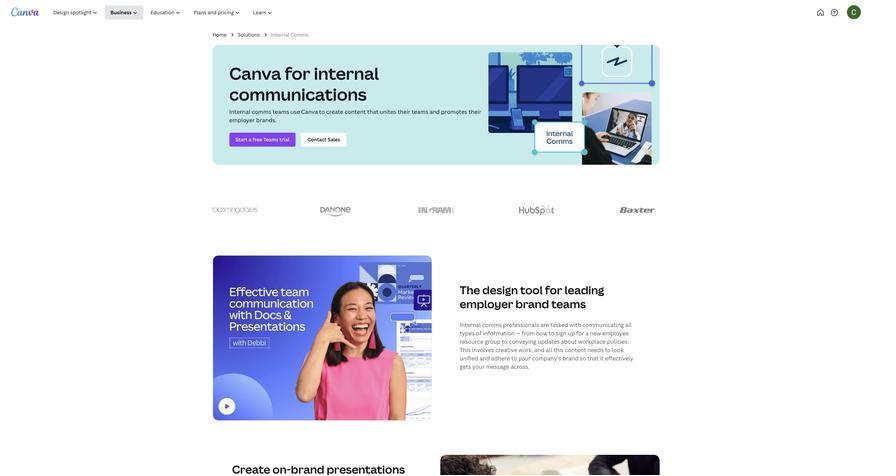 Task type: vqa. For each thing, say whether or not it's contained in the screenshot.
IT
yes



Task type: locate. For each thing, give the bounding box(es) containing it.
that
[[367, 108, 379, 116], [588, 354, 599, 362]]

1 vertical spatial all
[[546, 346, 552, 354]]

2 vertical spatial internal
[[460, 321, 481, 329]]

comms up brands.
[[252, 108, 271, 116]]

internal inside internal comms professionals are tasked with communicating all types of information — from how to sign up for a new employee resource group to conveying updates about workplace policies. this involves creative work, and all this content needs to look unified and adhere to your company's brand so that it effectively gets your message across.
[[460, 321, 481, 329]]

1 horizontal spatial all
[[626, 321, 632, 329]]

2 vertical spatial for
[[576, 329, 584, 337]]

the design tool for leading employer brand teams
[[460, 282, 604, 311]]

0 vertical spatial and
[[430, 108, 440, 116]]

content
[[345, 108, 366, 116], [565, 346, 586, 354]]

your
[[519, 354, 531, 362], [473, 363, 485, 370]]

canva for internal communications internal comms teams use canva to create content that unites their teams and promotes their employer brands.
[[229, 62, 482, 124]]

gets
[[460, 363, 471, 370]]

unified
[[460, 354, 478, 362]]

your down unified
[[473, 363, 485, 370]]

that left unites in the top of the page
[[367, 108, 379, 116]]

1 horizontal spatial teams
[[412, 108, 428, 116]]

updates
[[538, 338, 560, 345]]

their right unites in the top of the page
[[398, 108, 411, 116]]

0 horizontal spatial your
[[473, 363, 485, 370]]

0 horizontal spatial content
[[345, 108, 366, 116]]

across.
[[511, 363, 530, 370]]

0 horizontal spatial internal
[[229, 108, 250, 116]]

1 vertical spatial canva
[[301, 108, 318, 116]]

content right create
[[345, 108, 366, 116]]

1 horizontal spatial employer
[[460, 296, 513, 311]]

types
[[460, 329, 475, 337]]

bloomingdale's image
[[213, 207, 257, 214]]

design
[[483, 282, 518, 297]]

resource
[[460, 338, 484, 345]]

from
[[522, 329, 535, 337]]

and down involves
[[480, 354, 490, 362]]

1 vertical spatial employer
[[460, 296, 513, 311]]

tasked
[[551, 321, 568, 329]]

0 horizontal spatial brand
[[516, 296, 549, 311]]

teams right unites in the top of the page
[[412, 108, 428, 116]]

that inside the canva for internal communications internal comms teams use canva to create content that unites their teams and promotes their employer brands.
[[367, 108, 379, 116]]

0 vertical spatial that
[[367, 108, 379, 116]]

1 vertical spatial for
[[545, 282, 563, 297]]

1 horizontal spatial and
[[480, 354, 490, 362]]

all up "employee"
[[626, 321, 632, 329]]

0 vertical spatial canva
[[229, 62, 281, 85]]

solutions link
[[238, 31, 260, 39]]

leading
[[565, 282, 604, 297]]

2 vertical spatial and
[[480, 354, 490, 362]]

up
[[568, 329, 575, 337]]

2 horizontal spatial teams
[[552, 296, 586, 311]]

create
[[326, 108, 344, 116]]

1 vertical spatial internal
[[229, 108, 250, 116]]

your down work,
[[519, 354, 531, 362]]

look
[[612, 346, 624, 354]]

teams
[[273, 108, 289, 116], [412, 108, 428, 116], [552, 296, 586, 311]]

brand up professionals
[[516, 296, 549, 311]]

0 horizontal spatial comms
[[252, 108, 271, 116]]

this
[[460, 346, 471, 354]]

creative
[[496, 346, 517, 354]]

0 horizontal spatial their
[[398, 108, 411, 116]]

for
[[285, 62, 311, 85], [545, 282, 563, 297], [576, 329, 584, 337]]

their
[[398, 108, 411, 116], [469, 108, 482, 116]]

1 vertical spatial that
[[588, 354, 599, 362]]

that down needs
[[588, 354, 599, 362]]

employer up of
[[460, 296, 513, 311]]

0 horizontal spatial employer
[[229, 116, 255, 124]]

1 vertical spatial brand
[[563, 354, 579, 362]]

content down about
[[565, 346, 586, 354]]

comms
[[252, 108, 271, 116], [482, 321, 502, 329]]

1 horizontal spatial brand
[[563, 354, 579, 362]]

0 vertical spatial employer
[[229, 116, 255, 124]]

information
[[483, 329, 515, 337]]

1 vertical spatial and
[[535, 346, 545, 354]]

and left promotes
[[430, 108, 440, 116]]

their right promotes
[[469, 108, 482, 116]]

internal comms professionals are tasked with communicating all types of information — from how to sign up for a new employee resource group to conveying updates about workplace policies. this involves creative work, and all this content needs to look unified and adhere to your company's brand so that it effectively gets your message across.
[[460, 321, 634, 370]]

0 horizontal spatial teams
[[273, 108, 289, 116]]

to left create
[[319, 108, 325, 116]]

1 horizontal spatial content
[[565, 346, 586, 354]]

solutions
[[238, 31, 260, 38]]

2 horizontal spatial internal
[[460, 321, 481, 329]]

example of employee onboarding flyer created in canva image
[[213, 256, 432, 420]]

employer left brands.
[[229, 116, 255, 124]]

brand left so at the bottom of page
[[563, 354, 579, 362]]

all
[[626, 321, 632, 329], [546, 346, 552, 354]]

use
[[291, 108, 300, 116]]

teams up with
[[552, 296, 586, 311]]

comms up information
[[482, 321, 502, 329]]

0 horizontal spatial and
[[430, 108, 440, 116]]

a
[[586, 329, 589, 337]]

1 horizontal spatial comms
[[482, 321, 502, 329]]

internal
[[314, 62, 379, 85]]

employer
[[229, 116, 255, 124], [460, 296, 513, 311]]

1 horizontal spatial your
[[519, 354, 531, 362]]

and
[[430, 108, 440, 116], [535, 346, 545, 354], [480, 354, 490, 362]]

0 vertical spatial internal
[[271, 31, 290, 38]]

teams left "use"
[[273, 108, 289, 116]]

policies.
[[607, 338, 629, 345]]

0 vertical spatial content
[[345, 108, 366, 116]]

1 horizontal spatial that
[[588, 354, 599, 362]]

1 horizontal spatial their
[[469, 108, 482, 116]]

tool
[[520, 282, 543, 297]]

0 horizontal spatial canva
[[229, 62, 281, 85]]

conveying
[[509, 338, 537, 345]]

brand
[[516, 296, 549, 311], [563, 354, 579, 362]]

2 horizontal spatial for
[[576, 329, 584, 337]]

workplace
[[578, 338, 606, 345]]

0 vertical spatial all
[[626, 321, 632, 329]]

to
[[319, 108, 325, 116], [549, 329, 555, 337], [502, 338, 508, 345], [605, 346, 611, 354], [512, 354, 517, 362]]

all down 'updates'
[[546, 346, 552, 354]]

hubspot image
[[519, 205, 554, 215]]

canva
[[229, 62, 281, 85], [301, 108, 318, 116]]

internal for internal comms
[[271, 31, 290, 38]]

0 vertical spatial brand
[[516, 296, 549, 311]]

professionals
[[503, 321, 539, 329]]

new
[[590, 329, 601, 337]]

1 horizontal spatial internal
[[271, 31, 290, 38]]

0 horizontal spatial that
[[367, 108, 379, 116]]

internal
[[271, 31, 290, 38], [229, 108, 250, 116], [460, 321, 481, 329]]

0 vertical spatial comms
[[252, 108, 271, 116]]

0 horizontal spatial for
[[285, 62, 311, 85]]

and up company's
[[535, 346, 545, 354]]

0 horizontal spatial all
[[546, 346, 552, 354]]

and inside the canva for internal communications internal comms teams use canva to create content that unites their teams and promotes their employer brands.
[[430, 108, 440, 116]]

that inside internal comms professionals are tasked with communicating all types of information — from how to sign up for a new employee resource group to conveying updates about workplace policies. this involves creative work, and all this content needs to look unified and adhere to your company's brand so that it effectively gets your message across.
[[588, 354, 599, 362]]

baxter image
[[620, 207, 655, 213]]

0 vertical spatial for
[[285, 62, 311, 85]]

home
[[213, 31, 227, 38]]

1 horizontal spatial for
[[545, 282, 563, 297]]

1 vertical spatial content
[[565, 346, 586, 354]]

1 vertical spatial comms
[[482, 321, 502, 329]]



Task type: describe. For each thing, give the bounding box(es) containing it.
involves
[[472, 346, 494, 354]]

adhere
[[491, 354, 510, 362]]

so
[[580, 354, 586, 362]]

internal inside the canva for internal communications internal comms teams use canva to create content that unites their teams and promotes their employer brands.
[[229, 108, 250, 116]]

brand inside internal comms professionals are tasked with communicating all types of information — from how to sign up for a new employee resource group to conveying updates about workplace policies. this involves creative work, and all this content needs to look unified and adhere to your company's brand so that it effectively gets your message across.
[[563, 354, 579, 362]]

content inside the canva for internal communications internal comms teams use canva to create content that unites their teams and promotes their employer brands.
[[345, 108, 366, 116]]

to up 'updates'
[[549, 329, 555, 337]]

comms
[[291, 31, 309, 38]]

message
[[486, 363, 509, 370]]

promotes
[[441, 108, 467, 116]]

brand inside the design tool for leading employer brand teams
[[516, 296, 549, 311]]

internal comms
[[271, 31, 309, 38]]

employer inside the design tool for leading employer brand teams
[[460, 296, 513, 311]]

comms inside internal comms professionals are tasked with communicating all types of information — from how to sign up for a new employee resource group to conveying updates about workplace policies. this involves creative work, and all this content needs to look unified and adhere to your company's brand so that it effectively gets your message across.
[[482, 321, 502, 329]]

communications
[[229, 83, 367, 106]]

for inside the canva for internal communications internal comms teams use canva to create content that unites their teams and promotes their employer brands.
[[285, 62, 311, 85]]

group
[[485, 338, 501, 345]]

about
[[561, 338, 577, 345]]

the
[[460, 282, 480, 297]]

communicating
[[583, 321, 624, 329]]

effectively
[[605, 354, 634, 362]]

to left look
[[605, 346, 611, 354]]

employer inside the canva for internal communications internal comms teams use canva to create content that unites their teams and promotes their employer brands.
[[229, 116, 255, 124]]

for inside internal comms professionals are tasked with communicating all types of information — from how to sign up for a new employee resource group to conveying updates about workplace policies. this involves creative work, and all this content needs to look unified and adhere to your company's brand so that it effectively gets your message across.
[[576, 329, 584, 337]]

1 horizontal spatial canva
[[301, 108, 318, 116]]

—
[[516, 329, 521, 337]]

unites
[[380, 108, 396, 116]]

work,
[[519, 346, 533, 354]]

comms inside the canva for internal communications internal comms teams use canva to create content that unites their teams and promotes their employer brands.
[[252, 108, 271, 116]]

it
[[600, 354, 604, 362]]

1 vertical spatial your
[[473, 363, 485, 370]]

for inside the design tool for leading employer brand teams
[[545, 282, 563, 297]]

this
[[554, 346, 564, 354]]

to up creative
[[502, 338, 508, 345]]

internal for internal comms professionals are tasked with communicating all types of information — from how to sign up for a new employee resource group to conveying updates about workplace policies. this involves creative work, and all this content needs to look unified and adhere to your company's brand so that it effectively gets your message across.
[[460, 321, 481, 329]]

home link
[[213, 31, 227, 39]]

needs
[[588, 346, 604, 354]]

with
[[570, 321, 581, 329]]

1 their from the left
[[398, 108, 411, 116]]

top level navigation element
[[47, 6, 302, 20]]

sign
[[556, 329, 567, 337]]

0 vertical spatial your
[[519, 354, 531, 362]]

to up across.
[[512, 354, 517, 362]]

brands.
[[256, 116, 276, 124]]

to inside the canva for internal communications internal comms teams use canva to create content that unites their teams and promotes their employer brands.
[[319, 108, 325, 116]]

how
[[536, 329, 548, 337]]

2 horizontal spatial and
[[535, 346, 545, 354]]

are
[[541, 321, 549, 329]]

employee
[[603, 329, 629, 337]]

company's
[[532, 354, 561, 362]]

content inside internal comms professionals are tasked with communicating all types of information — from how to sign up for a new employee resource group to conveying updates about workplace policies. this involves creative work, and all this content needs to look unified and adhere to your company's brand so that it effectively gets your message across.
[[565, 346, 586, 354]]

teams inside the design tool for leading employer brand teams
[[552, 296, 586, 311]]

of
[[476, 329, 482, 337]]

2 their from the left
[[469, 108, 482, 116]]

danone image
[[320, 204, 351, 217]]

ingram miro image
[[419, 207, 454, 213]]



